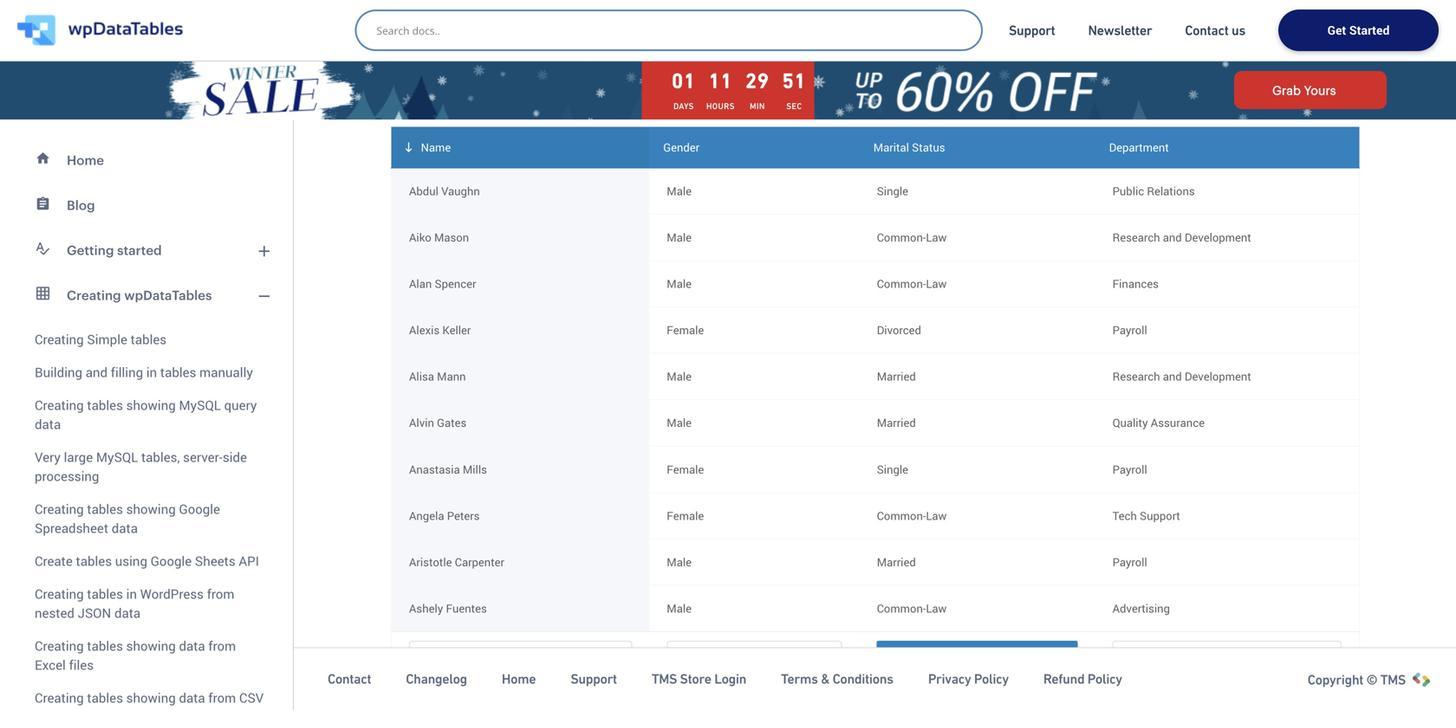 Task type: vqa. For each thing, say whether or not it's contained in the screenshot.


Task type: locate. For each thing, give the bounding box(es) containing it.
create tables using google sheets api link
[[10, 545, 283, 578]]

alisa
[[409, 369, 434, 385]]

creating inside creating tables showing data from excel files
[[35, 638, 84, 655]]

1 vertical spatial female
[[667, 462, 704, 478]]

common- for research and development
[[877, 230, 926, 245]]

simple
[[87, 331, 127, 349]]

1 showing from the top
[[126, 397, 176, 414]]

showing down very large mysql tables, server-side processing link
[[126, 501, 176, 518]]

public relations
[[1113, 183, 1195, 199]]

research and development for married
[[1113, 369, 1252, 385]]

research and development down relations
[[1113, 230, 1252, 245]]

data inside 'creating tables showing data from csv files'
[[179, 690, 205, 707]]

data left csv at the bottom left of page
[[179, 690, 205, 707]]

mysql inside very large mysql tables, server-side processing
[[96, 449, 138, 466]]

tms store login
[[652, 672, 747, 688]]

marital for marital status button
[[946, 648, 984, 664]]

server-
[[183, 449, 223, 466]]

building and filling in tables manually
[[35, 364, 253, 381]]

tables inside creating tables showing data from excel files
[[87, 638, 123, 655]]

1 research from the top
[[1113, 230, 1160, 245]]

refund policy
[[1044, 672, 1123, 688]]

1 payroll from the top
[[1113, 323, 1148, 338]]

support for top the support link
[[1009, 23, 1056, 38]]

creating inside creating tables in wordpress from nested json data
[[35, 586, 84, 603]]

1 vertical spatial payroll
[[1113, 462, 1148, 478]]

0 vertical spatial support
[[1009, 23, 1056, 38]]

0 vertical spatial single
[[877, 183, 909, 199]]

1 horizontal spatial in
[[146, 364, 157, 381]]

and left filling
[[86, 364, 108, 381]]

creating for creating tables showing data from excel files
[[35, 638, 84, 655]]

tables inside creating tables showing mysql query data
[[87, 397, 123, 414]]

google up wordpress
[[151, 553, 192, 570]]

4 common-law from the top
[[877, 601, 947, 617]]

1 horizontal spatial mysql
[[179, 397, 221, 414]]

research for married
[[1113, 369, 1160, 385]]

marital status button
[[877, 642, 1078, 673]]

and down relations
[[1163, 230, 1182, 245]]

female for common-law
[[667, 508, 704, 524]]

tables up spreadsheet
[[87, 501, 123, 518]]

single for female
[[877, 462, 909, 478]]

mysql left query
[[179, 397, 221, 414]]

angela peters
[[409, 508, 480, 524]]

2 research from the top
[[1113, 369, 1160, 385]]

2 female from the top
[[667, 462, 704, 478]]

tables down json
[[87, 638, 123, 655]]

male for ashely fuentes
[[667, 601, 692, 617]]

2 horizontal spatial support
[[1140, 508, 1181, 524]]

privacy policy
[[928, 672, 1009, 688]]

data inside creating tables showing google spreadsheet data
[[112, 520, 138, 538]]

creating up creating simple tables
[[67, 288, 121, 303]]

data up using
[[112, 520, 138, 538]]

tms right ©
[[1381, 673, 1406, 688]]

2 research and development from the top
[[1113, 369, 1252, 385]]

wpdatatables
[[124, 288, 212, 303]]

marital status inside button
[[943, 648, 1023, 664]]

research up finances
[[1113, 230, 1160, 245]]

files right excel
[[69, 657, 94, 675]]

showing
[[126, 397, 176, 414], [126, 501, 176, 518], [126, 638, 176, 655], [126, 690, 176, 707]]

1 female from the top
[[667, 323, 704, 338]]

creating for creating tables showing data from csv files
[[35, 690, 84, 707]]

showing inside creating tables showing google spreadsheet data
[[126, 501, 176, 518]]

policy for privacy policy
[[974, 672, 1009, 688]]

privacy
[[928, 672, 971, 688]]

anastasia mills
[[409, 462, 487, 478]]

1 common- from the top
[[877, 230, 926, 245]]

0 vertical spatial married
[[877, 369, 916, 385]]

mysql right large
[[96, 449, 138, 466]]

1 vertical spatial files
[[35, 709, 59, 711]]

data inside creating tables showing mysql query data
[[35, 416, 61, 433]]

in
[[146, 364, 157, 381], [126, 586, 137, 603]]

0 vertical spatial research
[[1113, 230, 1160, 245]]

quality
[[1113, 415, 1148, 431]]

1 vertical spatial home link
[[502, 671, 536, 689]]

law for tech support
[[926, 508, 947, 524]]

0 vertical spatial mysql
[[179, 397, 221, 414]]

development down relations
[[1185, 230, 1252, 245]]

tables for creating tables showing mysql query data
[[87, 397, 123, 414]]

creating wpdatatables link
[[10, 273, 283, 318]]

creating up nested
[[35, 586, 84, 603]]

side
[[223, 449, 247, 466]]

1 horizontal spatial marital
[[946, 648, 984, 664]]

1 vertical spatial mysql
[[96, 449, 138, 466]]

law for research and development
[[926, 230, 947, 245]]

0 vertical spatial in
[[146, 364, 157, 381]]

male for alan spencer
[[667, 276, 692, 292]]

7 male from the top
[[667, 601, 692, 617]]

name: activate to sort column descending element
[[391, 127, 650, 168]]

1 vertical spatial research and development
[[1113, 369, 1252, 385]]

3 showing from the top
[[126, 638, 176, 655]]

data right json
[[114, 605, 141, 623]]

1 development from the top
[[1185, 230, 1252, 245]]

in right filling
[[146, 364, 157, 381]]

2 vertical spatial female
[[667, 508, 704, 524]]

home link up blog
[[10, 138, 283, 183]]

1 male from the top
[[667, 183, 692, 199]]

1 horizontal spatial status
[[987, 648, 1023, 664]]

showing down creating tables showing data from excel files link
[[126, 690, 176, 707]]

2 policy from the left
[[1088, 672, 1123, 688]]

1 vertical spatial married
[[877, 415, 916, 431]]

quality assurance
[[1113, 415, 1205, 431]]

1 vertical spatial marital status
[[943, 648, 1023, 664]]

development for common-law
[[1185, 230, 1252, 245]]

tables up json
[[87, 586, 123, 603]]

common-law for advertising
[[877, 601, 947, 617]]

marital status for marital status button
[[943, 648, 1023, 664]]

Search input search field
[[377, 18, 970, 42]]

gates
[[437, 415, 467, 431]]

data up very
[[35, 416, 61, 433]]

google for showing
[[179, 501, 220, 518]]

3 female from the top
[[667, 508, 704, 524]]

0 horizontal spatial mysql
[[96, 449, 138, 466]]

1 horizontal spatial policy
[[1088, 672, 1123, 688]]

large
[[64, 449, 93, 466]]

creating for creating tables showing mysql query data
[[35, 397, 84, 414]]

processing
[[35, 468, 99, 486]]

in down using
[[126, 586, 137, 603]]

filling
[[111, 364, 143, 381]]

payroll for divorced
[[1113, 323, 1148, 338]]

tables inside creating tables showing google spreadsheet data
[[87, 501, 123, 518]]

creating inside creating tables showing mysql query data
[[35, 397, 84, 414]]

1 common-law from the top
[[877, 230, 947, 245]]

excel
[[35, 657, 66, 675]]

0 vertical spatial development
[[1185, 230, 1252, 245]]

1 single from the top
[[877, 183, 909, 199]]

policy
[[974, 672, 1009, 688], [1088, 672, 1123, 688]]

3 male from the top
[[667, 276, 692, 292]]

showing down the "creating tables in wordpress from nested json data" link
[[126, 638, 176, 655]]

yours
[[1305, 83, 1337, 97]]

creating inside creating tables showing google spreadsheet data
[[35, 501, 84, 518]]

4 male from the top
[[667, 369, 692, 385]]

male for alisa mann
[[667, 369, 692, 385]]

data down wordpress
[[179, 638, 205, 655]]

1 vertical spatial single
[[877, 462, 909, 478]]

1 vertical spatial in
[[126, 586, 137, 603]]

0 horizontal spatial status
[[912, 139, 946, 155]]

married for research
[[877, 369, 916, 385]]

assurance
[[1151, 415, 1205, 431]]

4 law from the top
[[926, 601, 947, 617]]

law for finances
[[926, 276, 947, 292]]

fuentes
[[446, 601, 487, 617]]

research up quality
[[1113, 369, 1160, 385]]

tables inside creating tables in wordpress from nested json data
[[87, 586, 123, 603]]

tables,
[[141, 449, 180, 466]]

home right changelog link
[[502, 672, 536, 688]]

tables left using
[[76, 553, 112, 570]]

google down server-
[[179, 501, 220, 518]]

from inside creating tables in wordpress from nested json data
[[207, 586, 235, 603]]

0 horizontal spatial policy
[[974, 672, 1009, 688]]

gender
[[664, 139, 700, 155]]

research and development up assurance
[[1113, 369, 1252, 385]]

mysql inside creating tables showing mysql query data
[[179, 397, 221, 414]]

tables down filling
[[87, 397, 123, 414]]

0 horizontal spatial marital
[[874, 139, 909, 155]]

files
[[69, 657, 94, 675], [35, 709, 59, 711]]

blog link
[[10, 183, 283, 228]]

advertising
[[1113, 601, 1170, 617]]

0 vertical spatial payroll
[[1113, 323, 1148, 338]]

2 showing from the top
[[126, 501, 176, 518]]

0 vertical spatial marital status
[[874, 139, 946, 155]]

showing inside creating tables showing mysql query data
[[126, 397, 176, 414]]

creating up building
[[35, 331, 84, 349]]

creating tables showing mysql query data
[[35, 397, 257, 433]]

home link right changelog link
[[502, 671, 536, 689]]

showing inside 'creating tables showing data from csv files'
[[126, 690, 176, 707]]

1 vertical spatial support link
[[571, 671, 617, 689]]

0 vertical spatial contact
[[1185, 23, 1229, 38]]

creating down building
[[35, 397, 84, 414]]

from
[[207, 586, 235, 603], [208, 638, 236, 655], [208, 690, 236, 707]]

law
[[926, 230, 947, 245], [926, 276, 947, 292], [926, 508, 947, 524], [926, 601, 947, 617]]

building
[[35, 364, 82, 381]]

gender: activate to sort column ascending element
[[650, 127, 860, 168]]

2 vertical spatial support
[[571, 672, 617, 688]]

google inside creating tables showing google spreadsheet data
[[179, 501, 220, 518]]

1 horizontal spatial contact
[[1185, 23, 1229, 38]]

2 development from the top
[[1185, 369, 1252, 385]]

1 vertical spatial status
[[987, 648, 1023, 664]]

alan
[[409, 276, 432, 292]]

started
[[117, 243, 162, 258]]

1 horizontal spatial support
[[1009, 23, 1056, 38]]

common-law
[[877, 230, 947, 245], [877, 276, 947, 292], [877, 508, 947, 524], [877, 601, 947, 617]]

alvin gates
[[409, 415, 467, 431]]

policy right privacy
[[974, 672, 1009, 688]]

create tables using google sheets api
[[35, 553, 259, 570]]

development
[[1185, 230, 1252, 245], [1185, 369, 1252, 385]]

tms
[[652, 672, 677, 688], [1381, 673, 1406, 688]]

1 policy from the left
[[974, 672, 1009, 688]]

files down excel
[[35, 709, 59, 711]]

tech
[[1113, 508, 1137, 524]]

common-
[[877, 230, 926, 245], [877, 276, 926, 292], [877, 508, 926, 524], [877, 601, 926, 617]]

3 common- from the top
[[877, 508, 926, 524]]

common- for advertising
[[877, 601, 926, 617]]

and
[[1163, 230, 1182, 245], [86, 364, 108, 381], [1163, 369, 1182, 385]]

2 vertical spatial payroll
[[1113, 555, 1148, 570]]

policy right refund
[[1088, 672, 1123, 688]]

get
[[1328, 22, 1347, 38]]

creating up excel
[[35, 638, 84, 655]]

2 common-law from the top
[[877, 276, 947, 292]]

json
[[78, 605, 111, 623]]

1 vertical spatial contact
[[328, 672, 371, 688]]

1 vertical spatial support
[[1140, 508, 1181, 524]]

home inside home link
[[67, 153, 104, 168]]

4 showing from the top
[[126, 690, 176, 707]]

marital inside button
[[946, 648, 984, 664]]

spreadsheet
[[35, 520, 108, 538]]

aristotle carpenter
[[409, 555, 505, 570]]

0 vertical spatial status
[[912, 139, 946, 155]]

showing for creating tables showing data from csv files
[[126, 690, 176, 707]]

0 horizontal spatial in
[[126, 586, 137, 603]]

anastasia
[[409, 462, 460, 478]]

newsletter link
[[1089, 22, 1152, 39]]

2 vertical spatial from
[[208, 690, 236, 707]]

1 vertical spatial marital
[[946, 648, 984, 664]]

mysql
[[179, 397, 221, 414], [96, 449, 138, 466]]

married
[[877, 369, 916, 385], [877, 415, 916, 431], [877, 555, 916, 570]]

divorced
[[877, 323, 922, 338]]

tables down creating tables showing data from excel files
[[87, 690, 123, 707]]

male
[[667, 183, 692, 199], [667, 230, 692, 245], [667, 276, 692, 292], [667, 369, 692, 385], [667, 415, 692, 431], [667, 555, 692, 570], [667, 601, 692, 617]]

0 vertical spatial research and development
[[1113, 230, 1252, 245]]

1 married from the top
[[877, 369, 916, 385]]

male for abdul vaughn
[[667, 183, 692, 199]]

marital
[[874, 139, 909, 155], [946, 648, 984, 664]]

0 vertical spatial from
[[207, 586, 235, 603]]

tms left store
[[652, 672, 677, 688]]

1 horizontal spatial home link
[[502, 671, 536, 689]]

from inside 'creating tables showing data from csv files'
[[208, 690, 236, 707]]

0 horizontal spatial files
[[35, 709, 59, 711]]

3 law from the top
[[926, 508, 947, 524]]

1 vertical spatial research
[[1113, 369, 1160, 385]]

0 horizontal spatial home
[[67, 153, 104, 168]]

tables inside 'creating tables showing data from csv files'
[[87, 690, 123, 707]]

privacy policy link
[[928, 671, 1009, 689]]

files inside creating tables showing data from excel files
[[69, 657, 94, 675]]

51
[[782, 69, 807, 93]]

2 married from the top
[[877, 415, 916, 431]]

2 single from the top
[[877, 462, 909, 478]]

2 payroll from the top
[[1113, 462, 1148, 478]]

0 vertical spatial female
[[667, 323, 704, 338]]

0 horizontal spatial contact
[[328, 672, 371, 688]]

creating down excel
[[35, 690, 84, 707]]

development up assurance
[[1185, 369, 1252, 385]]

relations
[[1147, 183, 1195, 199]]

2 common- from the top
[[877, 276, 926, 292]]

0 vertical spatial google
[[179, 501, 220, 518]]

0 horizontal spatial home link
[[10, 138, 283, 183]]

0 vertical spatial marital
[[874, 139, 909, 155]]

5 male from the top
[[667, 415, 692, 431]]

creating for creating simple tables
[[35, 331, 84, 349]]

0 vertical spatial files
[[69, 657, 94, 675]]

from for creating tables in wordpress from nested json data
[[207, 586, 235, 603]]

home
[[67, 153, 104, 168], [502, 672, 536, 688]]

files inside 'creating tables showing data from csv files'
[[35, 709, 59, 711]]

name
[[421, 139, 451, 155]]

home up blog
[[67, 153, 104, 168]]

creating up spreadsheet
[[35, 501, 84, 518]]

0 horizontal spatial support
[[571, 672, 617, 688]]

google
[[179, 501, 220, 518], [151, 553, 192, 570]]

3 common-law from the top
[[877, 508, 947, 524]]

ashely fuentes
[[409, 601, 487, 617]]

1 research and development from the top
[[1113, 230, 1252, 245]]

payroll down finances
[[1113, 323, 1148, 338]]

contact
[[1185, 23, 1229, 38], [328, 672, 371, 688]]

1 vertical spatial home
[[502, 672, 536, 688]]

common-law for tech support
[[877, 508, 947, 524]]

female for single
[[667, 462, 704, 478]]

using
[[115, 553, 147, 570]]

creating simple tables
[[35, 331, 167, 349]]

1 law from the top
[[926, 230, 947, 245]]

grab yours
[[1273, 83, 1337, 97]]

6 male from the top
[[667, 555, 692, 570]]

1 horizontal spatial files
[[69, 657, 94, 675]]

single for male
[[877, 183, 909, 199]]

data
[[35, 416, 61, 433], [112, 520, 138, 538], [114, 605, 141, 623], [179, 638, 205, 655], [179, 690, 205, 707]]

status inside button
[[987, 648, 1023, 664]]

showing inside creating tables showing data from excel files
[[126, 638, 176, 655]]

2 vertical spatial married
[[877, 555, 916, 570]]

google for using
[[151, 553, 192, 570]]

3 payroll from the top
[[1113, 555, 1148, 570]]

1 vertical spatial from
[[208, 638, 236, 655]]

1 horizontal spatial tms
[[1381, 673, 1406, 688]]

payroll down quality
[[1113, 462, 1148, 478]]

status for marital status button
[[987, 648, 1023, 664]]

creating simple tables link
[[10, 318, 283, 356]]

login
[[715, 672, 747, 688]]

4 common- from the top
[[877, 601, 926, 617]]

data inside creating tables showing data from excel files
[[179, 638, 205, 655]]

payroll down tech
[[1113, 555, 1148, 570]]

0 vertical spatial home link
[[10, 138, 283, 183]]

research and development for common-law
[[1113, 230, 1252, 245]]

2 male from the top
[[667, 230, 692, 245]]

2 law from the top
[[926, 276, 947, 292]]

and up assurance
[[1163, 369, 1182, 385]]

common- for finances
[[877, 276, 926, 292]]

1 vertical spatial google
[[151, 553, 192, 570]]

finances
[[1113, 276, 1159, 292]]

0 vertical spatial home
[[67, 153, 104, 168]]

creating inside 'creating tables showing data from csv files'
[[35, 690, 84, 707]]

entries
[[1309, 93, 1346, 109]]

showing down building and filling in tables manually link
[[126, 397, 176, 414]]

1 vertical spatial development
[[1185, 369, 1252, 385]]

1 horizontal spatial support link
[[1009, 22, 1056, 39]]

from inside creating tables showing data from excel files
[[208, 638, 236, 655]]



Task type: describe. For each thing, give the bounding box(es) containing it.
csv
[[239, 690, 264, 707]]

wordpress
[[140, 586, 204, 603]]

creating for creating wpdatatables
[[67, 288, 121, 303]]

contact link
[[328, 671, 371, 689]]

0 horizontal spatial tms
[[652, 672, 677, 688]]

mann
[[437, 369, 466, 385]]

male for aristotle carpenter
[[667, 555, 692, 570]]

building and filling in tables manually link
[[10, 356, 283, 389]]

alan spencer
[[409, 276, 476, 292]]

sec
[[787, 101, 802, 111]]

common-law for research and development
[[877, 230, 947, 245]]

creating tables showing google spreadsheet data link
[[10, 493, 283, 545]]

copyright © tms
[[1308, 673, 1406, 688]]

0 vertical spatial support link
[[1009, 22, 1056, 39]]

peters
[[447, 508, 480, 524]]

payroll for single
[[1113, 462, 1148, 478]]

marital for marital status: activate to sort column ascending element
[[874, 139, 909, 155]]

Name text field
[[409, 642, 632, 673]]

refund policy link
[[1044, 671, 1123, 689]]

showing for creating tables showing mysql query data
[[126, 397, 176, 414]]

columns
[[427, 53, 475, 69]]

us
[[1232, 23, 1246, 38]]

terms & conditions link
[[781, 671, 894, 689]]

columns button
[[391, 44, 505, 78]]

research for common-law
[[1113, 230, 1160, 245]]

alexis
[[409, 323, 440, 338]]

payroll for married
[[1113, 555, 1148, 570]]

married for quality
[[877, 415, 916, 431]]

tables for creating tables showing data from excel files
[[87, 638, 123, 655]]

wpdatatables - tables and charts manager wordpress plugin image
[[17, 15, 183, 46]]

abdul
[[409, 183, 439, 199]]

contact for contact
[[328, 672, 371, 688]]

alexis keller
[[409, 323, 471, 338]]

query
[[224, 397, 257, 414]]

files for creating tables showing data from csv files
[[35, 709, 59, 711]]

showing for creating tables showing data from excel files
[[126, 638, 176, 655]]

alvin
[[409, 415, 434, 431]]

very large mysql tables, server-side processing link
[[10, 441, 283, 493]]

getting started
[[67, 243, 162, 258]]

very large mysql tables, server-side processing
[[35, 449, 247, 486]]

public
[[1113, 183, 1145, 199]]

store
[[680, 672, 712, 688]]

mason
[[434, 230, 469, 245]]

and for aiko mason
[[1163, 230, 1182, 245]]

from for creating tables showing data from excel files
[[208, 638, 236, 655]]

nested
[[35, 605, 75, 623]]

terms
[[781, 672, 818, 688]]

files for creating tables showing data from excel files
[[69, 657, 94, 675]]

contact for contact us
[[1185, 23, 1229, 38]]

aiko mason
[[409, 230, 469, 245]]

aiko
[[409, 230, 432, 245]]

terms & conditions
[[781, 672, 894, 688]]

tables for creating tables showing google spreadsheet data
[[87, 501, 123, 518]]

alisa mann
[[409, 369, 466, 385]]

29
[[746, 69, 770, 93]]

spencer
[[435, 276, 476, 292]]

data inside creating tables in wordpress from nested json data
[[114, 605, 141, 623]]

creating for creating tables in wordpress from nested json data
[[35, 586, 84, 603]]

male for alvin gates
[[667, 415, 692, 431]]

status for marital status: activate to sort column ascending element
[[912, 139, 946, 155]]

©
[[1367, 673, 1378, 688]]

manually
[[200, 364, 253, 381]]

male for aiko mason
[[667, 230, 692, 245]]

creating for creating tables showing google spreadsheet data
[[35, 501, 84, 518]]

getting started link
[[10, 228, 283, 273]]

&
[[821, 672, 830, 688]]

very
[[35, 449, 61, 466]]

angela
[[409, 508, 444, 524]]

conditions
[[833, 672, 894, 688]]

refund
[[1044, 672, 1085, 688]]

tech support
[[1113, 508, 1181, 524]]

0 horizontal spatial support link
[[571, 671, 617, 689]]

grab yours link
[[1235, 71, 1387, 109]]

vaughn
[[441, 183, 480, 199]]

print button
[[515, 44, 593, 78]]

in inside creating tables in wordpress from nested json data
[[126, 586, 137, 603]]

marital status for marital status: activate to sort column ascending element
[[874, 139, 946, 155]]

contact us
[[1185, 23, 1246, 38]]

support for the leftmost the support link
[[571, 672, 617, 688]]

common- for tech support
[[877, 508, 926, 524]]

marital status: activate to sort column ascending element
[[860, 127, 1096, 168]]

01
[[672, 69, 696, 93]]

department
[[1109, 139, 1169, 155]]

print
[[551, 53, 577, 69]]

get started
[[1328, 22, 1390, 38]]

tables for creating tables in wordpress from nested json data
[[87, 586, 123, 603]]

tables up building and filling in tables manually link
[[131, 331, 167, 349]]

getting
[[67, 243, 114, 258]]

tables for create tables using google sheets api
[[76, 553, 112, 570]]

3 married from the top
[[877, 555, 916, 570]]

sheets
[[195, 553, 236, 570]]

female for divorced
[[667, 323, 704, 338]]

and for alisa mann
[[1163, 369, 1182, 385]]

changelog link
[[406, 671, 467, 689]]

Search form search field
[[377, 18, 970, 42]]

creating tables showing data from csv files link
[[10, 682, 283, 711]]

showing for creating tables showing google spreadsheet data
[[126, 501, 176, 518]]

law for advertising
[[926, 601, 947, 617]]

tables for creating tables showing data from csv files
[[87, 690, 123, 707]]

development for married
[[1185, 369, 1252, 385]]

ashely
[[409, 601, 443, 617]]

from for creating tables showing data from csv files
[[208, 690, 236, 707]]

creating wpdatatables
[[67, 288, 212, 303]]

keller
[[443, 323, 471, 338]]

min
[[750, 101, 765, 111]]

department: activate to sort column ascending element
[[1096, 127, 1360, 168]]

abdul vaughn
[[409, 183, 480, 199]]

grab
[[1273, 83, 1301, 97]]

policy for refund policy
[[1088, 672, 1123, 688]]

creating tables in wordpress from nested json data
[[35, 586, 235, 623]]

changelog
[[406, 672, 467, 688]]

days
[[674, 101, 694, 111]]

11
[[709, 69, 733, 93]]

create
[[35, 553, 73, 570]]

newsletter
[[1089, 23, 1152, 38]]

mills
[[463, 462, 487, 478]]

1 horizontal spatial home
[[502, 672, 536, 688]]

common-law for finances
[[877, 276, 947, 292]]

creating tables showing google spreadsheet data
[[35, 501, 220, 538]]

blog
[[67, 198, 95, 213]]

get started link
[[1279, 10, 1439, 51]]

creating tables showing data from excel files
[[35, 638, 236, 675]]

api
[[239, 553, 259, 570]]

tables down creating simple tables link
[[160, 364, 196, 381]]

copyright
[[1308, 673, 1364, 688]]



